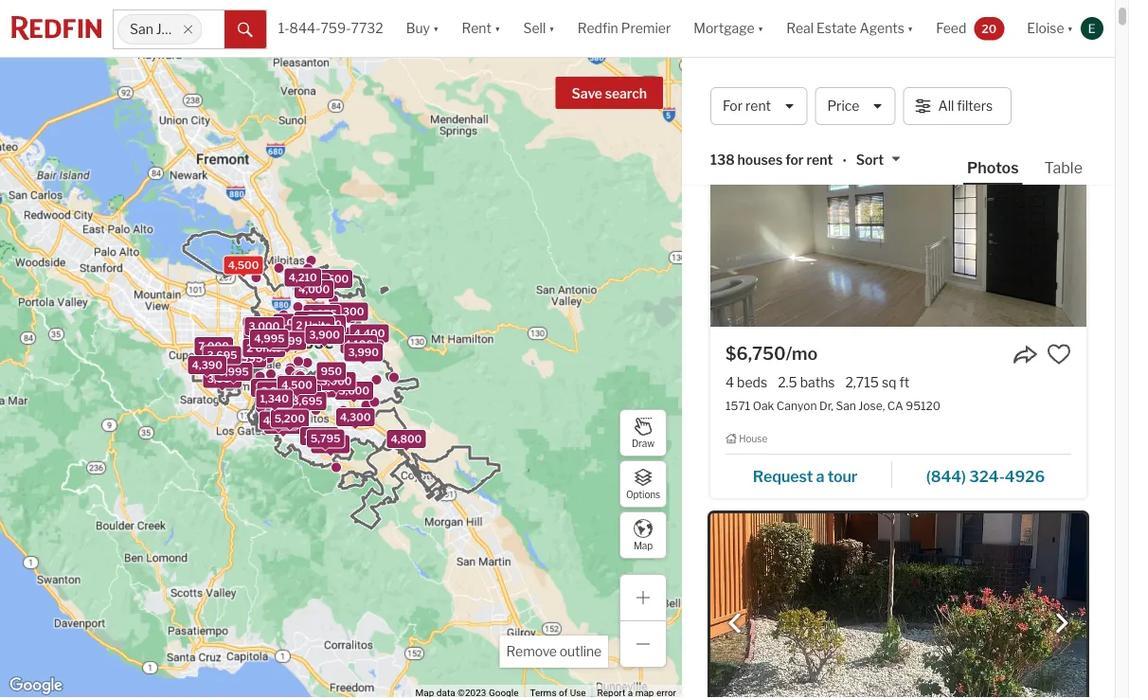 Task type: locate. For each thing, give the bounding box(es) containing it.
san left jose
[[130, 21, 153, 37]]

0 horizontal spatial rent
[[746, 98, 771, 114]]

ca
[[993, 76, 1023, 102], [887, 399, 903, 413]]

4,400
[[354, 327, 385, 340]]

1-844-759-7732 link
[[278, 20, 383, 36]]

table button
[[1041, 157, 1087, 183]]

0 horizontal spatial units
[[255, 342, 281, 354]]

1 horizontal spatial 4,100
[[344, 338, 373, 350]]

for down ago
[[786, 152, 804, 168]]

baths
[[800, 375, 835, 391]]

remove outline
[[506, 644, 602, 660]]

1 horizontal spatial units
[[305, 319, 331, 332]]

3,000 down 3,990
[[321, 375, 352, 387]]

for
[[789, 76, 818, 102], [786, 152, 804, 168]]

20
[[982, 22, 997, 35]]

None search field
[[202, 10, 224, 48]]

rent ▾
[[462, 20, 501, 36]]

1 horizontal spatial san
[[836, 399, 856, 413]]

3,000
[[277, 317, 308, 329], [249, 320, 280, 333], [321, 375, 352, 387]]

▾ right agents
[[907, 20, 914, 36]]

mortgage ▾ button
[[694, 0, 764, 57]]

5,795
[[311, 432, 340, 445]]

4,500 down 1,340
[[263, 414, 294, 427]]

1 horizontal spatial ca
[[993, 76, 1023, 102]]

1 horizontal spatial jose,
[[939, 76, 989, 102]]

3,795
[[350, 343, 380, 356]]

1 ▾ from the left
[[433, 20, 439, 36]]

san jose
[[130, 21, 184, 37]]

buy ▾ button
[[406, 0, 439, 57]]

1 vertical spatial 2
[[247, 342, 253, 354]]

4,100
[[247, 320, 276, 333], [344, 338, 373, 350]]

day
[[760, 122, 779, 133]]

4
[[726, 375, 734, 391]]

$6,750
[[726, 344, 786, 364]]

rent right buy ▾
[[462, 20, 492, 36]]

mortgage
[[694, 20, 755, 36]]

jose, down 2,715 sq ft
[[859, 399, 885, 413]]

san for 1571 oak canyon dr, san jose, ca 95120
[[836, 399, 856, 413]]

save search button
[[556, 77, 663, 109]]

3,695 down "4,250"
[[292, 395, 323, 407]]

0 vertical spatial rent
[[746, 98, 771, 114]]

1-
[[278, 20, 290, 36]]

0 horizontal spatial rent
[[462, 20, 492, 36]]

3,990
[[348, 346, 379, 359]]

sort
[[856, 152, 884, 168]]

ca for houses for rent in san jose, ca
[[993, 76, 1023, 102]]

request a tour
[[753, 467, 858, 486]]

1 horizontal spatial 2
[[296, 319, 302, 332]]

0 horizontal spatial ca
[[887, 399, 903, 413]]

rent left •
[[807, 152, 833, 168]]

for
[[723, 98, 743, 114]]

1 vertical spatial 2 units
[[247, 342, 281, 354]]

2 vertical spatial san
[[836, 399, 856, 413]]

premier
[[621, 20, 671, 36]]

jose, down feed
[[939, 76, 989, 102]]

jose,
[[939, 76, 989, 102], [859, 399, 885, 413]]

1 horizontal spatial 2 units
[[296, 319, 331, 332]]

1 vertical spatial 3,695
[[292, 395, 323, 407]]

1 vertical spatial 4,100
[[344, 338, 373, 350]]

filters
[[957, 98, 993, 114]]

1 vertical spatial jose,
[[859, 399, 885, 413]]

sell ▾ button
[[512, 0, 566, 57]]

houses for rent in san jose, ca
[[710, 76, 1023, 102]]

buy ▾ button
[[395, 0, 450, 57]]

1 vertical spatial for
[[786, 152, 804, 168]]

6 ▾ from the left
[[1067, 20, 1073, 36]]

4 ▾ from the left
[[758, 20, 764, 36]]

rent up 1 at the right top
[[746, 98, 771, 114]]

map
[[634, 540, 653, 552]]

ca for 1571 oak canyon dr, san jose, ca 95120
[[887, 399, 903, 413]]

ago
[[781, 122, 802, 133]]

4,650
[[298, 315, 329, 327]]

mortgage ▾
[[694, 20, 764, 36]]

3,255
[[261, 385, 291, 397]]

ca down 20
[[993, 76, 1023, 102]]

san right "dr,"
[[836, 399, 856, 413]]

4,500 left 4,210
[[228, 259, 259, 272]]

san
[[130, 21, 153, 37], [897, 76, 935, 102], [836, 399, 856, 413]]

4,100 up 2,300
[[247, 320, 276, 333]]

ca down sq
[[887, 399, 903, 413]]

1 horizontal spatial rent
[[807, 152, 833, 168]]

table
[[1044, 158, 1083, 177]]

dr,
[[819, 399, 834, 413]]

1 vertical spatial san
[[897, 76, 935, 102]]

▾ for sell ▾
[[549, 20, 555, 36]]

next button image
[[1052, 615, 1071, 633]]

0 vertical spatial 4,300
[[333, 306, 364, 318]]

photo of 1571 oak canyon dr, san jose, ca 95120 image
[[710, 109, 1087, 327]]

jose
[[156, 21, 184, 37]]

redfin
[[578, 20, 618, 36]]

0 horizontal spatial 4,100
[[247, 320, 276, 333]]

▾ inside dropdown button
[[907, 20, 914, 36]]

▾ for buy ▾
[[433, 20, 439, 36]]

rent left in
[[822, 76, 870, 102]]

3,995
[[232, 352, 263, 365], [219, 366, 249, 378], [207, 373, 238, 385]]

▾ right sell
[[549, 20, 555, 36]]

/mo
[[786, 344, 818, 364]]

2.5 baths
[[778, 375, 835, 391]]

5 ▾ from the left
[[907, 20, 914, 36]]

draw
[[632, 438, 655, 449]]

san for houses for rent in san jose, ca
[[897, 76, 935, 102]]

all filters button
[[903, 87, 1011, 125]]

for up ago
[[789, 76, 818, 102]]

2 down "1,480"
[[247, 342, 253, 354]]

▾ left sell
[[494, 20, 501, 36]]

buy ▾
[[406, 20, 439, 36]]

2 horizontal spatial san
[[897, 76, 935, 102]]

favorite button image
[[1047, 343, 1071, 367]]

0 vertical spatial 4,100
[[247, 320, 276, 333]]

1 vertical spatial rent
[[822, 76, 870, 102]]

1 vertical spatial rent
[[807, 152, 833, 168]]

0 horizontal spatial jose,
[[859, 399, 885, 413]]

0 vertical spatial 2 units
[[296, 319, 331, 332]]

3,995 down "1,480"
[[232, 352, 263, 365]]

jose, for in
[[939, 76, 989, 102]]

1-844-759-7732
[[278, 20, 383, 36]]

95120
[[906, 399, 941, 413]]

rent inside button
[[746, 98, 771, 114]]

san right in
[[897, 76, 935, 102]]

0 vertical spatial 2
[[296, 319, 302, 332]]

beds
[[737, 375, 767, 391]]

2 ▾ from the left
[[494, 20, 501, 36]]

4,300 up 2,800
[[333, 306, 364, 318]]

2,715 sq ft
[[845, 375, 910, 391]]

4,800
[[391, 433, 422, 445]]

0 horizontal spatial 2 units
[[247, 342, 281, 354]]

5,200
[[275, 412, 305, 425]]

3,600
[[338, 385, 370, 397]]

▾ right buy
[[433, 20, 439, 36]]

3 ▾ from the left
[[549, 20, 555, 36]]

sell ▾ button
[[523, 0, 555, 57]]

new 1 day ago
[[728, 122, 802, 133]]

units
[[305, 319, 331, 332], [255, 342, 281, 354]]

4,210
[[289, 271, 317, 284]]

map region
[[0, 11, 706, 698]]

sq
[[882, 375, 897, 391]]

3,695 left 2,300
[[207, 349, 237, 361]]

1 vertical spatial units
[[255, 342, 281, 354]]

2
[[296, 319, 302, 332], [247, 342, 253, 354]]

submit search image
[[238, 22, 253, 38]]

4,300
[[333, 306, 364, 318], [340, 411, 371, 423]]

4,300 down 3,600
[[340, 411, 371, 423]]

0 vertical spatial 3,695
[[207, 349, 237, 361]]

0 vertical spatial jose,
[[939, 76, 989, 102]]

▾ right mortgage
[[758, 20, 764, 36]]

4,100 right 3,900
[[344, 338, 373, 350]]

0 vertical spatial ca
[[993, 76, 1023, 102]]

4,250
[[302, 382, 332, 394]]

844-
[[290, 20, 321, 36]]

0 vertical spatial for
[[789, 76, 818, 102]]

houses
[[738, 152, 783, 168]]

0 vertical spatial rent
[[462, 20, 492, 36]]

user photo image
[[1081, 17, 1104, 40]]

0 vertical spatial san
[[130, 21, 153, 37]]

sell
[[523, 20, 546, 36]]

2 up 2,099
[[296, 319, 302, 332]]

▾ left user photo
[[1067, 20, 1073, 36]]

4,995
[[254, 332, 285, 345]]

favorite button checkbox
[[1047, 343, 1071, 367]]

1 vertical spatial ca
[[887, 399, 903, 413]]

0 horizontal spatial 2
[[247, 342, 253, 354]]



Task type: describe. For each thing, give the bounding box(es) containing it.
4,545
[[304, 430, 335, 442]]

price
[[827, 98, 860, 114]]

request
[[753, 467, 813, 486]]

138
[[710, 152, 735, 168]]

•
[[843, 153, 847, 169]]

rent inside dropdown button
[[462, 20, 492, 36]]

6,750
[[268, 419, 298, 431]]

0 horizontal spatial san
[[130, 21, 153, 37]]

photo of 4112 feafel ct, san jose, ca 95134 image
[[710, 514, 1087, 698]]

4,500 up 5,200
[[286, 387, 317, 400]]

1 horizontal spatial rent
[[822, 76, 870, 102]]

7,000
[[198, 340, 229, 352]]

0 vertical spatial units
[[305, 319, 331, 332]]

real estate agents ▾
[[786, 20, 914, 36]]

agents
[[860, 20, 905, 36]]

1,900
[[322, 308, 352, 320]]

4,500 up 1,340
[[281, 379, 313, 391]]

buy
[[406, 20, 430, 36]]

tour
[[828, 467, 858, 486]]

▾ for mortgage ▾
[[758, 20, 764, 36]]

(844)
[[926, 467, 966, 486]]

3,000 up 2,099
[[277, 317, 308, 329]]

estate
[[817, 20, 857, 36]]

1
[[753, 122, 758, 133]]

3,995 down 3,850
[[207, 373, 238, 385]]

remove outline button
[[500, 636, 608, 668]]

rent inside 138 houses for rent •
[[807, 152, 833, 168]]

▾ for rent ▾
[[494, 20, 501, 36]]

canyon
[[777, 399, 817, 413]]

4 beds
[[726, 375, 767, 391]]

remove
[[506, 644, 557, 660]]

3,375
[[307, 308, 337, 320]]

jose, for dr,
[[859, 399, 885, 413]]

request a tour button
[[726, 461, 892, 489]]

sell ▾
[[523, 20, 555, 36]]

▾ for eloise ▾
[[1067, 20, 1073, 36]]

redfin premier button
[[566, 0, 682, 57]]

real estate agents ▾ button
[[775, 0, 925, 57]]

google image
[[5, 674, 67, 698]]

real
[[786, 20, 814, 36]]

for inside 138 houses for rent •
[[786, 152, 804, 168]]

feed
[[936, 20, 967, 36]]

eloise
[[1027, 20, 1064, 36]]

3,000 up 2,300
[[249, 320, 280, 333]]

photos
[[967, 158, 1019, 177]]

for rent button
[[710, 87, 807, 125]]

a
[[816, 467, 825, 486]]

for rent
[[723, 98, 771, 114]]

draw button
[[620, 409, 667, 457]]

mortgage ▾ button
[[682, 0, 775, 57]]

house
[[739, 434, 768, 445]]

1571
[[726, 399, 750, 413]]

3,850
[[212, 359, 243, 371]]

4,850
[[315, 438, 346, 451]]

remove san jose image
[[182, 24, 194, 35]]

oak
[[753, 399, 774, 413]]

1571 oak canyon dr, san jose, ca 95120
[[726, 399, 941, 413]]

all
[[938, 98, 954, 114]]

options
[[626, 489, 660, 500]]

324-
[[969, 467, 1005, 486]]

eloise ▾
[[1027, 20, 1073, 36]]

price button
[[815, 87, 896, 125]]

0 horizontal spatial 3,695
[[207, 349, 237, 361]]

1,480
[[248, 327, 277, 340]]

138 houses for rent •
[[710, 152, 847, 169]]

map button
[[620, 512, 667, 559]]

3,049
[[255, 382, 286, 394]]

save search
[[572, 86, 647, 102]]

3,900
[[309, 329, 340, 341]]

3,995 down 7,000
[[219, 366, 249, 378]]

1 vertical spatial 4,300
[[340, 411, 371, 423]]

1,340
[[260, 392, 289, 405]]

photos button
[[963, 157, 1041, 185]]

4926
[[1005, 467, 1045, 486]]

950
[[321, 365, 342, 377]]

(844) 324-4926
[[926, 467, 1045, 486]]

houses
[[710, 76, 785, 102]]

in
[[875, 76, 892, 102]]

options button
[[620, 460, 667, 508]]

2.5
[[778, 375, 797, 391]]

ft
[[899, 375, 910, 391]]

search
[[605, 86, 647, 102]]

previous button image
[[726, 615, 745, 633]]

2,099
[[272, 335, 302, 347]]

1 horizontal spatial 3,695
[[292, 395, 323, 407]]

redfin premier
[[578, 20, 671, 36]]

1,600
[[297, 277, 326, 289]]

5,500
[[318, 273, 349, 285]]

7,995
[[289, 328, 319, 341]]



Task type: vqa. For each thing, say whether or not it's contained in the screenshot.
search
yes



